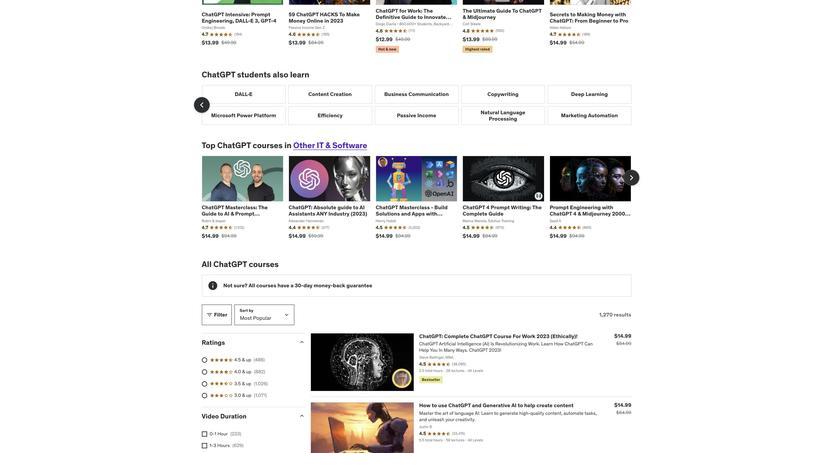 Task type: vqa. For each thing, say whether or not it's contained in the screenshot.
Industry
yes



Task type: describe. For each thing, give the bounding box(es) containing it.
$14.99 for how to use chatgpt and generative ai to help create content
[[615, 402, 632, 409]]

ai inside chatgpt masterclass: the guide to ai & prompt engineering
[[224, 211, 230, 217]]

3.0
[[234, 393, 241, 399]]

courses for all chatgpt courses
[[249, 259, 279, 270]]

4 inside prompt engineering with chatgpt 4 & midjourney 2000+ prompts
[[574, 211, 577, 217]]

midjourney for engineering
[[583, 211, 611, 217]]

chatgpt masterclass - build solutions and apps with chatgpt link
[[376, 204, 448, 224]]

2000+
[[612, 211, 629, 217]]

ultimate
[[473, 7, 495, 14]]

chatgpt inside 'the ultimate guide to chatgpt & midjourney'
[[519, 7, 542, 14]]

chatgpt inside "chatgpt for work: the definitive guide to innovate with ai"
[[376, 7, 398, 14]]

intensive:
[[225, 11, 250, 17]]

the ultimate guide to chatgpt & midjourney
[[463, 7, 542, 20]]

day
[[304, 282, 313, 289]]

content
[[554, 403, 574, 409]]

e
[[250, 17, 254, 24]]

with inside secrets to making money with chatgpt: from beginner to pro
[[615, 11, 626, 17]]

(486)
[[254, 357, 265, 363]]

(2023)
[[351, 211, 367, 217]]

for
[[513, 333, 521, 340]]

marketing
[[561, 112, 587, 119]]

up for 4.5 & up
[[246, 357, 251, 363]]

any
[[317, 211, 327, 217]]

carousel element for courses in
[[202, 156, 640, 244]]

secrets
[[550, 11, 569, 17]]

to for guide
[[512, 7, 518, 14]]

to inside 'chatgpt: absolute guide to ai assistants any industry (2023)'
[[353, 204, 359, 211]]

not sure? all courses have a 30-day money-back guarantee
[[223, 282, 372, 289]]

copywriting
[[488, 91, 519, 98]]

to for hacks
[[339, 11, 345, 17]]

all chatgpt courses
[[202, 259, 279, 270]]

prompt engineering with chatgpt 4 & midjourney 2000+ prompts link
[[550, 204, 631, 224]]

prompt inside chatgpt masterclass: the guide to ai & prompt engineering
[[235, 211, 254, 217]]

copywriting link
[[461, 85, 545, 104]]

the ultimate guide to chatgpt & midjourney link
[[463, 7, 542, 20]]

secrets to making money with chatgpt: from beginner to pro
[[550, 11, 629, 24]]

1 vertical spatial all
[[249, 282, 255, 289]]

with inside chatgpt masterclass - build solutions and apps with chatgpt
[[426, 211, 437, 217]]

1 vertical spatial in
[[285, 140, 292, 151]]

creation
[[330, 91, 352, 98]]

$84.99
[[616, 341, 632, 347]]

small image inside the filter button
[[206, 312, 213, 319]]

the inside chatgpt masterclass: the guide to ai & prompt engineering
[[258, 204, 268, 211]]

masterclass:
[[225, 204, 257, 211]]

guide inside chatgpt 4 prompt writing: the complete guide
[[489, 211, 504, 217]]

1 vertical spatial and
[[472, 403, 482, 409]]

chatgpt for work: the definitive guide to innovate with ai
[[376, 7, 446, 27]]

4 inside chatgpt intensive: prompt engineering, dall-e 3, gpt-4
[[273, 17, 277, 24]]

$14.99 for chatgpt: complete chatgpt course for work 2023 (ethically)!
[[615, 333, 632, 340]]

how to use chatgpt and generative ai to help create content link
[[419, 403, 574, 409]]

learning
[[586, 91, 608, 98]]

course
[[494, 333, 512, 340]]

engineering,
[[202, 17, 234, 24]]

3.5 & up (1,026)
[[234, 381, 268, 387]]

how
[[419, 403, 431, 409]]

chatgpt: complete chatgpt course for work 2023 (ethically)!
[[419, 333, 578, 340]]

income
[[418, 112, 436, 119]]

hours
[[217, 443, 230, 449]]

the inside "chatgpt for work: the definitive guide to innovate with ai"
[[424, 7, 433, 14]]

apps
[[412, 211, 425, 217]]

natural
[[481, 109, 499, 116]]

deep learning link
[[548, 85, 632, 104]]

chatgpt inside chatgpt intensive: prompt engineering, dall-e 3, gpt-4
[[202, 11, 224, 17]]

-
[[431, 204, 433, 211]]

chatgpt: for chatgpt: complete chatgpt course for work 2023 (ethically)!
[[419, 333, 443, 340]]

1 vertical spatial small image
[[299, 413, 305, 420]]

engineering inside chatgpt masterclass: the guide to ai & prompt engineering
[[202, 217, 233, 224]]

natural language processing link
[[461, 106, 545, 125]]

passive income link
[[375, 106, 459, 125]]

work
[[522, 333, 536, 340]]

3.5
[[234, 381, 241, 387]]

to inside chatgpt masterclass: the guide to ai & prompt engineering
[[218, 211, 223, 217]]

chatgpt 4 prompt writing: the complete guide link
[[463, 204, 542, 217]]

1 vertical spatial 2023
[[537, 333, 550, 340]]

language
[[501, 109, 526, 116]]

to left use
[[432, 403, 437, 409]]

2023 inside the 59 chatgpt hacks to make money online in 2023
[[330, 17, 343, 24]]

money inside the 59 chatgpt hacks to make money online in 2023
[[289, 17, 306, 24]]

hour
[[218, 431, 228, 437]]

(233)
[[230, 431, 241, 437]]

to left making
[[571, 11, 576, 17]]

the inside 'the ultimate guide to chatgpt & midjourney'
[[463, 7, 472, 14]]

absolute
[[314, 204, 336, 211]]

content creation
[[309, 91, 352, 98]]

4 inside chatgpt 4 prompt writing: the complete guide
[[486, 204, 490, 211]]

top
[[202, 140, 216, 151]]

passive income
[[397, 112, 436, 119]]

the inside chatgpt 4 prompt writing: the complete guide
[[533, 204, 542, 211]]

4.5 & up (486)
[[234, 357, 265, 363]]

dall·e
[[235, 91, 253, 98]]

communication
[[409, 91, 449, 98]]

make
[[346, 11, 360, 17]]

online
[[307, 17, 323, 24]]

(1,026)
[[254, 381, 268, 387]]

natural language processing
[[481, 109, 526, 122]]

dall·e link
[[202, 85, 286, 104]]

3
[[214, 443, 216, 449]]

3,
[[255, 17, 260, 24]]

filter button
[[202, 305, 232, 326]]

hacks
[[320, 11, 338, 17]]

dall-
[[235, 17, 250, 24]]

marketing automation link
[[548, 106, 632, 125]]

guide inside "chatgpt for work: the definitive guide to innovate with ai"
[[402, 14, 417, 20]]

chatgpt intensive: prompt engineering, dall-e 3, gpt-4 link
[[202, 11, 277, 24]]

secrets to making money with chatgpt: from beginner to pro link
[[550, 11, 629, 24]]

video duration
[[202, 413, 247, 421]]

results
[[614, 312, 632, 318]]

0-1 hour (233)
[[210, 431, 241, 437]]

prompt inside prompt engineering with chatgpt 4 & midjourney 2000+ prompts
[[550, 204, 569, 211]]

innovate
[[424, 14, 446, 20]]

microsoft power platform
[[211, 112, 276, 119]]

marketing automation
[[561, 112, 618, 119]]

chatgpt inside chatgpt masterclass: the guide to ai & prompt engineering
[[202, 204, 224, 211]]

chatgpt: absolute guide to ai assistants any industry (2023) link
[[289, 204, 367, 217]]



Task type: locate. For each thing, give the bounding box(es) containing it.
other it & software link
[[293, 140, 367, 151]]

the right the writing:
[[533, 204, 542, 211]]

assistants
[[289, 211, 315, 217]]

& inside chatgpt masterclass: the guide to ai & prompt engineering
[[231, 211, 234, 217]]

the left ultimate
[[463, 7, 472, 14]]

students
[[237, 69, 271, 80]]

4 right prompts
[[574, 211, 577, 217]]

ai inside 'chatgpt: absolute guide to ai assistants any industry (2023)'
[[360, 204, 365, 211]]

0 horizontal spatial engineering
[[202, 217, 233, 224]]

and left generative
[[472, 403, 482, 409]]

0 horizontal spatial chatgpt:
[[289, 204, 313, 211]]

0-
[[210, 431, 215, 437]]

ratings button
[[202, 339, 293, 347]]

midjourney for ultimate
[[468, 14, 496, 20]]

1
[[215, 431, 216, 437]]

2 $14.99 from the top
[[615, 402, 632, 409]]

content
[[309, 91, 329, 98]]

guide right definitive
[[402, 14, 417, 20]]

prompt inside chatgpt 4 prompt writing: the complete guide
[[491, 204, 510, 211]]

a
[[291, 282, 294, 289]]

prompts
[[550, 217, 572, 224]]

1,270
[[599, 312, 613, 318]]

1 horizontal spatial small image
[[299, 413, 305, 420]]

4 left the writing:
[[486, 204, 490, 211]]

0 vertical spatial 2023
[[330, 17, 343, 24]]

chatgpt inside the 59 chatgpt hacks to make money online in 2023
[[296, 11, 319, 17]]

0 horizontal spatial all
[[202, 259, 212, 270]]

0 vertical spatial small image
[[206, 312, 213, 319]]

1 horizontal spatial chatgpt:
[[419, 333, 443, 340]]

midjourney inside 'the ultimate guide to chatgpt & midjourney'
[[468, 14, 496, 20]]

0 vertical spatial chatgpt:
[[550, 17, 574, 24]]

1 horizontal spatial 2023
[[537, 333, 550, 340]]

money inside secrets to making money with chatgpt: from beginner to pro
[[597, 11, 614, 17]]

0 horizontal spatial 4
[[273, 17, 277, 24]]

to right guide
[[353, 204, 359, 211]]

59 chatgpt hacks to make money online in 2023
[[289, 11, 360, 24]]

beginner
[[589, 17, 612, 24]]

to inside the 59 chatgpt hacks to make money online in 2023
[[339, 11, 345, 17]]

0 horizontal spatial money
[[289, 17, 306, 24]]

$14.99 $84.99
[[615, 333, 632, 347]]

(ethically)!
[[551, 333, 578, 340]]

up for 3.0 & up
[[246, 393, 251, 399]]

masterclass
[[399, 204, 430, 211]]

2 horizontal spatial chatgpt:
[[550, 17, 574, 24]]

(882)
[[254, 369, 265, 375]]

industry
[[329, 211, 350, 217]]

pro
[[620, 17, 629, 24]]

and inside chatgpt masterclass - build solutions and apps with chatgpt
[[401, 211, 411, 217]]

in inside the 59 chatgpt hacks to make money online in 2023
[[325, 17, 329, 24]]

xsmall image
[[202, 432, 207, 437]]

create
[[537, 403, 553, 409]]

1,270 results status
[[599, 312, 632, 318]]

chatgpt 4 prompt writing: the complete guide
[[463, 204, 542, 217]]

to left help
[[518, 403, 523, 409]]

carousel element containing dall·e
[[194, 85, 632, 125]]

courses down platform
[[253, 140, 283, 151]]

other
[[293, 140, 315, 151]]

0 horizontal spatial midjourney
[[468, 14, 496, 20]]

sure?
[[234, 282, 248, 289]]

prompt engineering with chatgpt 4 & midjourney 2000+ prompts
[[550, 204, 629, 224]]

to right ultimate
[[512, 7, 518, 14]]

ratings
[[202, 339, 225, 347]]

courses for top chatgpt courses in other it & software
[[253, 140, 283, 151]]

guide inside 'the ultimate guide to chatgpt & midjourney'
[[496, 7, 511, 14]]

0 horizontal spatial small image
[[206, 312, 213, 319]]

courses up have
[[249, 259, 279, 270]]

0 vertical spatial midjourney
[[468, 14, 496, 20]]

engineering inside prompt engineering with chatgpt 4 & midjourney 2000+ prompts
[[570, 204, 601, 211]]

59 chatgpt hacks to make money online in 2023 link
[[289, 11, 360, 24]]

1 horizontal spatial and
[[472, 403, 482, 409]]

up left "(882)"
[[246, 369, 251, 375]]

1 vertical spatial chatgpt:
[[289, 204, 313, 211]]

59
[[289, 11, 295, 17]]

30-
[[295, 282, 304, 289]]

4 right "3,"
[[273, 17, 277, 24]]

next image
[[626, 173, 637, 183]]

up left (486) on the bottom left of the page
[[246, 357, 251, 363]]

solutions
[[376, 211, 400, 217]]

complete inside chatgpt 4 prompt writing: the complete guide
[[463, 211, 488, 217]]

0 vertical spatial courses
[[253, 140, 283, 151]]

work:
[[408, 7, 423, 14]]

passive
[[397, 112, 416, 119]]

platform
[[254, 112, 276, 119]]

processing
[[489, 115, 517, 122]]

courses left have
[[256, 282, 276, 289]]

guide right ultimate
[[496, 7, 511, 14]]

1 horizontal spatial to
[[512, 7, 518, 14]]

money right making
[[597, 11, 614, 17]]

chatgpt: for chatgpt: absolute guide to ai assistants any industry (2023)
[[289, 204, 313, 211]]

to inside 'the ultimate guide to chatgpt & midjourney'
[[512, 7, 518, 14]]

top chatgpt courses in other it & software
[[202, 140, 367, 151]]

have
[[278, 282, 290, 289]]

(629)
[[233, 443, 244, 449]]

0 vertical spatial $14.99
[[615, 333, 632, 340]]

carousel element
[[194, 85, 632, 125], [202, 156, 640, 244]]

0 horizontal spatial 2023
[[330, 17, 343, 24]]

0 horizontal spatial and
[[401, 211, 411, 217]]

2023 right the "work"
[[537, 333, 550, 340]]

1 vertical spatial $14.99
[[615, 402, 632, 409]]

up right 3.5 on the left
[[246, 381, 251, 387]]

2 horizontal spatial 4
[[574, 211, 577, 217]]

definitive
[[376, 14, 400, 20]]

& inside prompt engineering with chatgpt 4 & midjourney 2000+ prompts
[[578, 211, 581, 217]]

back
[[333, 282, 345, 289]]

the right masterclass:
[[258, 204, 268, 211]]

0 vertical spatial carousel element
[[194, 85, 632, 125]]

to left pro on the right top
[[613, 17, 619, 24]]

1 $14.99 from the top
[[615, 333, 632, 340]]

2023 left make
[[330, 17, 343, 24]]

up for 4.0 & up
[[246, 369, 251, 375]]

xsmall image
[[202, 444, 207, 449]]

microsoft
[[211, 112, 236, 119]]

& inside 'the ultimate guide to chatgpt & midjourney'
[[463, 14, 466, 20]]

1 horizontal spatial 4
[[486, 204, 490, 211]]

midjourney inside prompt engineering with chatgpt 4 & midjourney 2000+ prompts
[[583, 211, 611, 217]]

guide left masterclass:
[[202, 211, 217, 217]]

use
[[438, 403, 447, 409]]

0 vertical spatial complete
[[463, 211, 488, 217]]

chatgpt masterclass: the guide to ai & prompt engineering
[[202, 204, 268, 224]]

4
[[273, 17, 277, 24], [486, 204, 490, 211], [574, 211, 577, 217]]

guide left the writing:
[[489, 211, 504, 217]]

with inside "chatgpt for work: the definitive guide to innovate with ai"
[[376, 20, 387, 27]]

1 horizontal spatial engineering
[[570, 204, 601, 211]]

2 vertical spatial chatgpt:
[[419, 333, 443, 340]]

to inside "chatgpt for work: the definitive guide to innovate with ai"
[[418, 14, 423, 20]]

software
[[332, 140, 367, 151]]

guarantee
[[347, 282, 372, 289]]

$14.99 up $64.99
[[615, 402, 632, 409]]

engineering
[[570, 204, 601, 211], [202, 217, 233, 224]]

video
[[202, 413, 219, 421]]

$14.99 up $84.99
[[615, 333, 632, 340]]

prompt inside chatgpt intensive: prompt engineering, dall-e 3, gpt-4
[[251, 11, 270, 17]]

in right online
[[325, 17, 329, 24]]

0 vertical spatial all
[[202, 259, 212, 270]]

guide inside chatgpt masterclass: the guide to ai & prompt engineering
[[202, 211, 217, 217]]

chatgpt inside chatgpt 4 prompt writing: the complete guide
[[463, 204, 485, 211]]

business communication
[[384, 91, 449, 98]]

and left apps at top
[[401, 211, 411, 217]]

1 vertical spatial carousel element
[[202, 156, 640, 244]]

chatgpt: absolute guide to ai assistants any industry (2023)
[[289, 204, 367, 217]]

and
[[401, 211, 411, 217], [472, 403, 482, 409]]

engineering down masterclass:
[[202, 217, 233, 224]]

duration
[[220, 413, 247, 421]]

microsoft power platform link
[[202, 106, 286, 125]]

0 vertical spatial engineering
[[570, 204, 601, 211]]

small image
[[206, 312, 213, 319], [299, 413, 305, 420]]

0 vertical spatial and
[[401, 211, 411, 217]]

chatgpt masterclass - build solutions and apps with chatgpt
[[376, 204, 448, 224]]

2 vertical spatial courses
[[256, 282, 276, 289]]

1 horizontal spatial money
[[597, 11, 614, 17]]

1 vertical spatial courses
[[249, 259, 279, 270]]

in
[[325, 17, 329, 24], [285, 140, 292, 151]]

video duration button
[[202, 413, 293, 421]]

help
[[524, 403, 536, 409]]

up right 3.0
[[246, 393, 251, 399]]

also
[[273, 69, 288, 80]]

carousel element containing chatgpt masterclass: the guide to ai & prompt engineering
[[202, 156, 640, 244]]

the right work:
[[424, 7, 433, 14]]

efficiency link
[[288, 106, 372, 125]]

previous image
[[196, 100, 207, 110]]

$64.99
[[616, 410, 632, 416]]

1 vertical spatial midjourney
[[583, 211, 611, 217]]

1-3 hours (629)
[[210, 443, 244, 449]]

engineering up prompts
[[570, 204, 601, 211]]

1,270 results
[[599, 312, 632, 318]]

from
[[575, 17, 588, 24]]

chatgpt for work: the definitive guide to innovate with ai link
[[376, 7, 451, 27]]

making
[[577, 11, 596, 17]]

prompt
[[251, 11, 270, 17], [491, 204, 510, 211], [550, 204, 569, 211], [235, 211, 254, 217]]

to left make
[[339, 11, 345, 17]]

not
[[223, 282, 233, 289]]

ai
[[388, 20, 393, 27], [360, 204, 365, 211], [224, 211, 230, 217], [512, 403, 517, 409]]

1 vertical spatial complete
[[444, 333, 469, 340]]

ai inside "chatgpt for work: the definitive guide to innovate with ai"
[[388, 20, 393, 27]]

efficiency
[[318, 112, 343, 119]]

1 vertical spatial engineering
[[202, 217, 233, 224]]

chatgpt inside prompt engineering with chatgpt 4 & midjourney 2000+ prompts
[[550, 211, 572, 217]]

0 horizontal spatial in
[[285, 140, 292, 151]]

1 horizontal spatial midjourney
[[583, 211, 611, 217]]

carousel element for chatgpt students also learn
[[194, 85, 632, 125]]

up for 3.5 & up
[[246, 381, 251, 387]]

chatgpt: inside secrets to making money with chatgpt: from beginner to pro
[[550, 17, 574, 24]]

1 horizontal spatial in
[[325, 17, 329, 24]]

4.0 & up (882)
[[234, 369, 265, 375]]

business
[[384, 91, 407, 98]]

money left online
[[289, 17, 306, 24]]

0 vertical spatial in
[[325, 17, 329, 24]]

content creation link
[[288, 85, 372, 104]]

chatgpt: inside 'chatgpt: absolute guide to ai assistants any industry (2023)'
[[289, 204, 313, 211]]

to left innovate
[[418, 14, 423, 20]]

to left masterclass:
[[218, 211, 223, 217]]

small image
[[299, 339, 305, 346]]

4.5
[[234, 357, 241, 363]]

in left other
[[285, 140, 292, 151]]

gpt-
[[261, 17, 273, 24]]

with inside prompt engineering with chatgpt 4 & midjourney 2000+ prompts
[[602, 204, 613, 211]]

1 horizontal spatial all
[[249, 282, 255, 289]]

0 horizontal spatial to
[[339, 11, 345, 17]]

&
[[463, 14, 466, 20], [326, 140, 331, 151], [231, 211, 234, 217], [578, 211, 581, 217], [242, 357, 245, 363], [242, 369, 245, 375], [242, 381, 245, 387], [242, 393, 245, 399]]



